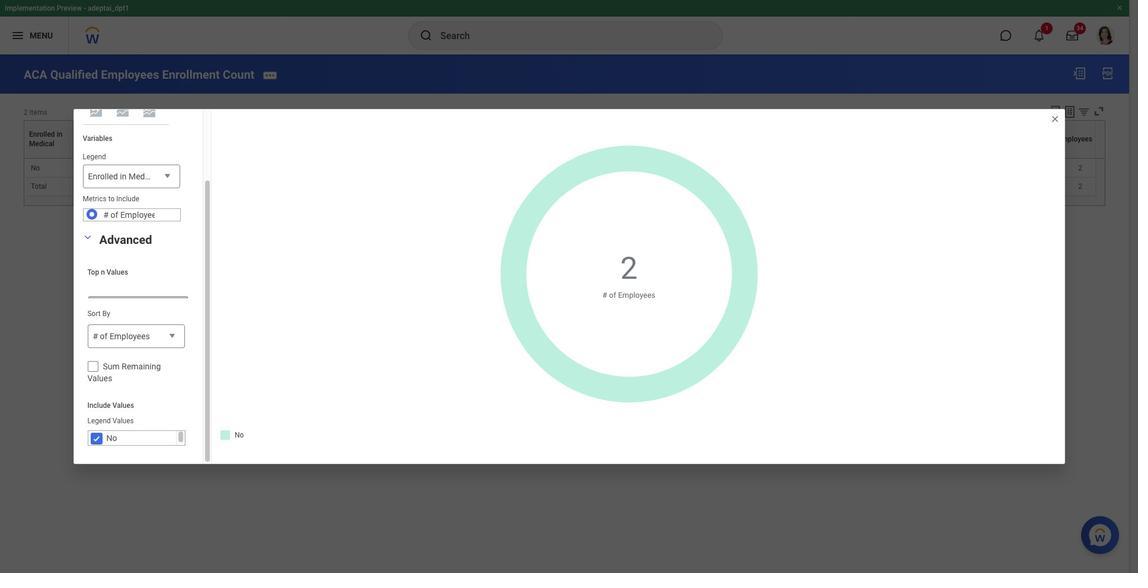 Task type: locate. For each thing, give the bounding box(es) containing it.
export to excel image
[[1073, 66, 1087, 81]]

0 vertical spatial no
[[31, 164, 40, 172]]

include
[[116, 195, 139, 203], [87, 402, 111, 410]]

0 vertical spatial # of employees
[[1043, 135, 1093, 144]]

1 horizontal spatial medical
[[129, 172, 158, 181]]

legend
[[83, 153, 106, 161], [87, 417, 111, 426]]

1 horizontal spatial include
[[116, 195, 139, 203]]

no up total
[[31, 164, 40, 172]]

1 vertical spatial include
[[87, 402, 111, 410]]

aca qualified employees enrollment count main content
[[0, 55, 1129, 217]]

legend group
[[83, 152, 180, 189]]

legend down variables
[[83, 153, 106, 161]]

of inside # of employees 'popup button'
[[100, 332, 108, 342]]

1 vertical spatial enrolled in medical
[[88, 172, 158, 181]]

1 horizontal spatial enrolled
[[88, 172, 118, 181]]

medical up metrics to include group
[[129, 172, 158, 181]]

of inside 2 # of employees
[[609, 291, 616, 300]]

1 vertical spatial no
[[106, 434, 117, 444]]

top n values group
[[87, 268, 188, 304]]

1 vertical spatial medical
[[129, 172, 158, 181]]

enrollment
[[162, 67, 220, 82]]

aca qualified employees enrollment count link
[[24, 67, 255, 82]]

enrolled in medical
[[29, 131, 62, 148], [88, 172, 158, 181]]

adeptai_dpt1
[[88, 4, 129, 12]]

of inside metrics to include group
[[111, 211, 118, 220]]

enrolled down items
[[29, 131, 55, 139]]

employees inside metrics to include group
[[120, 211, 161, 220]]

export to worksheets image
[[1063, 105, 1077, 119]]

include values
[[87, 402, 134, 410]]

1 horizontal spatial no
[[106, 434, 117, 444]]

values down 'include values'
[[113, 417, 134, 426]]

values
[[107, 269, 128, 277], [87, 374, 112, 384], [113, 402, 134, 410], [113, 417, 134, 426]]

employees
[[101, 67, 159, 82], [1058, 135, 1093, 144], [120, 211, 161, 220], [618, 291, 656, 300], [110, 332, 150, 342]]

legend inside include values group
[[87, 417, 111, 426]]

top n values
[[87, 269, 128, 277]]

aca qualified employees enrollment count
[[24, 67, 255, 82]]

#
[[1043, 135, 1048, 144], [103, 211, 109, 220], [603, 291, 607, 300], [93, 332, 98, 342]]

values inside sum remaining values
[[87, 374, 112, 384]]

0 vertical spatial enrolled in medical
[[29, 131, 62, 148]]

1 vertical spatial in
[[120, 172, 127, 181]]

# of employees up advanced
[[103, 211, 161, 220]]

2
[[24, 108, 28, 117], [1079, 164, 1083, 172], [1079, 183, 1083, 191], [620, 251, 638, 287]]

fullscreen image
[[1093, 105, 1106, 118]]

in inside enrolled in medical
[[57, 131, 62, 139]]

by
[[102, 310, 110, 319]]

2 dialog
[[73, 33, 1065, 465]]

enrolled in medical down items
[[29, 131, 62, 148]]

0 horizontal spatial enrolled in medical
[[29, 131, 62, 148]]

2 vertical spatial 2 button
[[620, 248, 640, 290]]

2 # of employees
[[603, 251, 656, 300]]

of inside aca qualified employees enrollment count main content
[[1050, 135, 1056, 144]]

row element
[[25, 121, 76, 158]]

0 vertical spatial include
[[116, 195, 139, 203]]

legend up check small image
[[87, 417, 111, 426]]

advanced button
[[99, 233, 152, 247]]

0 vertical spatial legend
[[83, 153, 106, 161]]

2 2
[[1079, 164, 1083, 191]]

legend inside variables group
[[83, 153, 106, 161]]

0 horizontal spatial include
[[87, 402, 111, 410]]

0 vertical spatial in
[[57, 131, 62, 139]]

include right to
[[116, 195, 139, 203]]

0 horizontal spatial enrolled
[[29, 131, 55, 139]]

no right check small image
[[106, 434, 117, 444]]

# of employees
[[1043, 135, 1093, 144], [103, 211, 161, 220], [93, 332, 150, 342]]

qualified
[[50, 67, 98, 82]]

1 horizontal spatial in
[[120, 172, 127, 181]]

search image
[[419, 28, 433, 43]]

close chart settings image
[[1050, 114, 1060, 124]]

medical down items
[[29, 140, 54, 148]]

1 vertical spatial 2 button
[[1079, 182, 1084, 192]]

enrolled
[[29, 131, 55, 139], [88, 172, 118, 181]]

0 vertical spatial 2 button
[[1079, 164, 1084, 173]]

0 horizontal spatial no
[[31, 164, 40, 172]]

2 vertical spatial # of employees
[[93, 332, 150, 342]]

2 inside 2 # of employees
[[620, 251, 638, 287]]

1 vertical spatial enrolled
[[88, 172, 118, 181]]

sum
[[103, 362, 120, 372]]

include up legend values
[[87, 402, 111, 410]]

notifications large image
[[1033, 30, 1045, 42]]

-
[[84, 4, 86, 12]]

0 vertical spatial enrolled
[[29, 131, 55, 139]]

legend values
[[87, 417, 134, 426]]

include inside no group
[[87, 402, 111, 410]]

include values group
[[79, 392, 194, 455]]

sort by group
[[87, 310, 185, 349]]

select to filter grid data image
[[1078, 105, 1091, 118]]

enrolled up metrics to include
[[88, 172, 118, 181]]

# of employees down by
[[93, 332, 150, 342]]

legend for legend
[[83, 153, 106, 161]]

in
[[57, 131, 62, 139], [120, 172, 127, 181]]

1 vertical spatial legend
[[87, 417, 111, 426]]

# of employees inside aca qualified employees enrollment count main content
[[1043, 135, 1093, 144]]

0 vertical spatial medical
[[29, 140, 54, 148]]

# of employees button
[[87, 325, 185, 349]]

values down sum
[[87, 374, 112, 384]]

metrics to include group
[[83, 195, 181, 222]]

in up metrics to include
[[120, 172, 127, 181]]

of
[[1050, 135, 1056, 144], [111, 211, 118, 220], [609, 291, 616, 300], [100, 332, 108, 342]]

in left variables
[[57, 131, 62, 139]]

medical
[[29, 140, 54, 148], [129, 172, 158, 181]]

1 horizontal spatial enrolled in medical
[[88, 172, 158, 181]]

toolbar
[[1043, 105, 1106, 120]]

top
[[87, 269, 99, 277]]

no
[[31, 164, 40, 172], [106, 434, 117, 444]]

# of employees down the close chart settings image
[[1043, 135, 1093, 144]]

0 horizontal spatial in
[[57, 131, 62, 139]]

2 for 2 # of employees
[[620, 251, 638, 287]]

include inside variables group
[[116, 195, 139, 203]]

0 horizontal spatial medical
[[29, 140, 54, 148]]

sort
[[87, 310, 101, 319]]

metrics
[[83, 195, 107, 203]]

100% area image
[[142, 104, 157, 119]]

# inside 2 # of employees
[[603, 291, 607, 300]]

metrics to include
[[83, 195, 139, 203]]

employees inside 2 # of employees
[[618, 291, 656, 300]]

view printable version (pdf) image
[[1101, 66, 1115, 81]]

2 button
[[1079, 164, 1084, 173], [1079, 182, 1084, 192], [620, 248, 640, 290]]

enrolled in medical up to
[[88, 172, 158, 181]]

1 vertical spatial # of employees
[[103, 211, 161, 220]]

n
[[101, 269, 105, 277]]

sum remaining values
[[87, 362, 161, 384]]

values right n
[[107, 269, 128, 277]]



Task type: vqa. For each thing, say whether or not it's contained in the screenshot.
leftmost Export to Excel image
yes



Task type: describe. For each thing, give the bounding box(es) containing it.
enrolled in medical inside popup button
[[88, 172, 158, 181]]

toolbar inside aca qualified employees enrollment count main content
[[1043, 105, 1106, 120]]

count
[[223, 67, 255, 82]]

variables
[[83, 135, 112, 143]]

no inside legend values group
[[106, 434, 117, 444]]

enrolled inside row element
[[29, 131, 55, 139]]

medical inside enrolled in medical
[[29, 140, 54, 148]]

total
[[31, 183, 47, 191]]

aca
[[24, 67, 47, 82]]

legend values group
[[87, 417, 185, 446]]

close environment banner image
[[1116, 4, 1124, 11]]

enrolled in medical inside row element
[[29, 131, 62, 148]]

medical inside popup button
[[129, 172, 158, 181]]

# inside 'popup button'
[[93, 332, 98, 342]]

chevron down image
[[80, 234, 95, 242]]

export to excel image
[[1048, 105, 1061, 118]]

inbox large image
[[1067, 30, 1078, 42]]

# inside metrics to include group
[[103, 211, 109, 220]]

enrolled in medical button
[[83, 165, 180, 189]]

in inside popup button
[[120, 172, 127, 181]]

implementation
[[5, 4, 55, 12]]

profile logan mcneil element
[[1089, 23, 1122, 49]]

# of employees inside 'popup button'
[[93, 332, 150, 342]]

preview
[[57, 4, 82, 12]]

employees inside 'popup button'
[[110, 332, 150, 342]]

# inside aca qualified employees enrollment count main content
[[1043, 135, 1048, 144]]

remaining
[[122, 362, 161, 372]]

no group
[[79, 231, 194, 455]]

2 button for 2 2
[[1079, 164, 1084, 173]]

implementation preview -   adeptai_dpt1 banner
[[0, 0, 1129, 55]]

overlaid area image
[[89, 104, 103, 119]]

2 button for 2 # of employees
[[620, 248, 640, 290]]

stacked area image
[[116, 104, 130, 119]]

items
[[29, 108, 47, 117]]

no inside aca qualified employees enrollment count main content
[[31, 164, 40, 172]]

legend for legend values
[[87, 417, 111, 426]]

implementation preview -   adeptai_dpt1
[[5, 4, 129, 12]]

sort by
[[87, 310, 110, 319]]

to
[[108, 195, 115, 203]]

variables group
[[74, 125, 189, 231]]

check small image
[[89, 432, 103, 446]]

2 items
[[24, 108, 47, 117]]

2 for 2 items
[[24, 108, 28, 117]]

values up legend values
[[113, 402, 134, 410]]

advanced
[[99, 233, 152, 247]]

enrolled inside popup button
[[88, 172, 118, 181]]

# of employees inside metrics to include group
[[103, 211, 161, 220]]

2 for 2 2
[[1079, 164, 1083, 172]]



